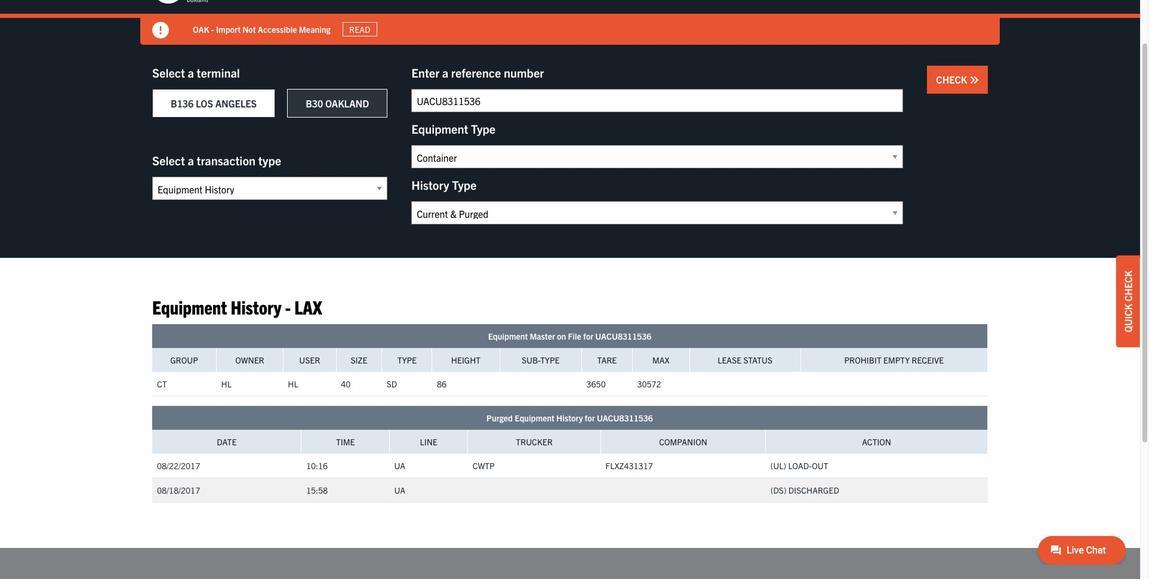 Task type: describe. For each thing, give the bounding box(es) containing it.
quick
[[1123, 304, 1135, 333]]

load-
[[789, 461, 812, 471]]

prohibit empty receive
[[845, 355, 944, 366]]

(ul)
[[771, 461, 787, 471]]

Enter a reference number text field
[[412, 89, 904, 112]]

solid image
[[152, 22, 169, 39]]

ct
[[157, 379, 167, 390]]

b30
[[306, 97, 323, 109]]

quick check link
[[1117, 256, 1141, 347]]

1 vertical spatial -
[[285, 295, 291, 318]]

number
[[504, 65, 544, 80]]

solid image
[[970, 75, 979, 85]]

height
[[451, 355, 481, 366]]

1 horizontal spatial history
[[412, 177, 449, 192]]

size
[[351, 355, 368, 366]]

discharged
[[789, 485, 840, 496]]

1 vertical spatial history
[[231, 295, 281, 318]]

0 vertical spatial for
[[583, 331, 594, 342]]

read
[[349, 24, 371, 35]]

cwtp
[[473, 461, 495, 471]]

type right size
[[398, 355, 417, 366]]

master
[[530, 331, 555, 342]]

08/18/2017
[[157, 485, 200, 496]]

trucker
[[516, 437, 553, 448]]

(ds) discharged
[[771, 485, 840, 496]]

equipment for equipment master on file for uacu8311536
[[488, 331, 528, 342]]

lease
[[718, 355, 742, 366]]

banner containing oak - import not accessible meaning
[[0, 0, 1150, 45]]

ua for 15:58
[[394, 485, 406, 496]]

not
[[243, 24, 256, 34]]

check button
[[928, 66, 988, 94]]

type for sub-type
[[541, 355, 560, 366]]

2 horizontal spatial history
[[557, 413, 583, 424]]

max
[[653, 355, 670, 366]]

type for history type
[[452, 177, 477, 192]]

flxz431317
[[606, 461, 653, 471]]

3650
[[587, 379, 606, 390]]

40
[[341, 379, 351, 390]]

a for transaction
[[188, 153, 194, 168]]

out
[[812, 461, 829, 471]]

lease status
[[718, 355, 773, 366]]

b136 los angeles
[[171, 97, 257, 109]]

type
[[258, 153, 281, 168]]

0 vertical spatial uacu8311536
[[596, 331, 652, 342]]

1 vertical spatial uacu8311536
[[597, 413, 653, 424]]

1 hl from the left
[[221, 379, 232, 390]]

ua for 10:16
[[394, 461, 406, 471]]

sd
[[387, 379, 397, 390]]

purged equipment history for uacu8311536
[[487, 413, 653, 424]]

equipment for equipment history - lax
[[152, 295, 227, 318]]

line
[[420, 437, 438, 448]]

enter a reference number
[[412, 65, 544, 80]]



Task type: vqa. For each thing, say whether or not it's contained in the screenshot.
the left Yard
no



Task type: locate. For each thing, give the bounding box(es) containing it.
- left the lax
[[285, 295, 291, 318]]

check
[[937, 73, 970, 85], [1123, 271, 1135, 302]]

a right enter
[[442, 65, 449, 80]]

lax
[[295, 295, 322, 318]]

hl
[[221, 379, 232, 390], [288, 379, 298, 390]]

oakland image
[[152, 0, 242, 5]]

sub-
[[522, 355, 541, 366]]

los
[[196, 97, 213, 109]]

select for select a terminal
[[152, 65, 185, 80]]

a for reference
[[442, 65, 449, 80]]

receive
[[912, 355, 944, 366]]

-
[[211, 24, 214, 34], [285, 295, 291, 318]]

action
[[862, 437, 892, 448]]

prohibit
[[845, 355, 882, 366]]

owner
[[235, 355, 264, 366]]

equipment
[[412, 121, 468, 136], [152, 295, 227, 318], [488, 331, 528, 342], [515, 413, 555, 424]]

history
[[412, 177, 449, 192], [231, 295, 281, 318], [557, 413, 583, 424]]

meaning
[[299, 24, 331, 34]]

2 vertical spatial history
[[557, 413, 583, 424]]

1 ua from the top
[[394, 461, 406, 471]]

0 horizontal spatial check
[[937, 73, 970, 85]]

equipment master on file for uacu8311536
[[488, 331, 652, 342]]

08/22/2017
[[157, 461, 200, 471]]

on
[[557, 331, 566, 342]]

type for equipment type
[[471, 121, 496, 136]]

1 vertical spatial for
[[585, 413, 595, 424]]

2 ua from the top
[[394, 485, 406, 496]]

oak - import not accessible meaning
[[193, 24, 331, 34]]

hl left 40 at the bottom
[[288, 379, 298, 390]]

accessible
[[258, 24, 297, 34]]

0 horizontal spatial hl
[[221, 379, 232, 390]]

1 vertical spatial check
[[1123, 271, 1135, 302]]

angeles
[[215, 97, 257, 109]]

empty
[[884, 355, 910, 366]]

select
[[152, 65, 185, 80], [152, 153, 185, 168]]

1 horizontal spatial hl
[[288, 379, 298, 390]]

1 vertical spatial ua
[[394, 485, 406, 496]]

0 vertical spatial select
[[152, 65, 185, 80]]

status
[[744, 355, 773, 366]]

history type
[[412, 177, 477, 192]]

uacu8311536
[[596, 331, 652, 342], [597, 413, 653, 424]]

b136
[[171, 97, 194, 109]]

(ul) load-out
[[771, 461, 829, 471]]

a
[[188, 65, 194, 80], [442, 65, 449, 80], [188, 153, 194, 168]]

a left terminal
[[188, 65, 194, 80]]

time
[[336, 437, 355, 448]]

equipment history - lax
[[152, 295, 322, 318]]

reference
[[451, 65, 501, 80]]

select up b136
[[152, 65, 185, 80]]

terminal
[[197, 65, 240, 80]]

ua
[[394, 461, 406, 471], [394, 485, 406, 496]]

enter
[[412, 65, 440, 80]]

uacu8311536 up tare
[[596, 331, 652, 342]]

b30 oakland
[[306, 97, 369, 109]]

1 horizontal spatial check
[[1123, 271, 1135, 302]]

(ds)
[[771, 485, 787, 496]]

tare
[[598, 355, 617, 366]]

equipment for equipment type
[[412, 121, 468, 136]]

type down enter a reference number at the top left of page
[[471, 121, 496, 136]]

1 select from the top
[[152, 65, 185, 80]]

group
[[170, 355, 198, 366]]

for
[[583, 331, 594, 342], [585, 413, 595, 424]]

0 vertical spatial history
[[412, 177, 449, 192]]

file
[[568, 331, 582, 342]]

15:58
[[306, 485, 328, 496]]

companion
[[659, 437, 708, 448]]

banner
[[0, 0, 1150, 45]]

hl up 'date'
[[221, 379, 232, 390]]

footer
[[0, 548, 1141, 579]]

type down master
[[541, 355, 560, 366]]

equipment type
[[412, 121, 496, 136]]

oakland
[[325, 97, 369, 109]]

select for select a transaction type
[[152, 153, 185, 168]]

2 select from the top
[[152, 153, 185, 168]]

quick check
[[1123, 271, 1135, 333]]

a for terminal
[[188, 65, 194, 80]]

equipment up history type
[[412, 121, 468, 136]]

for right file
[[583, 331, 594, 342]]

sub-type
[[522, 355, 560, 366]]

- right "oak" in the top of the page
[[211, 24, 214, 34]]

equipment up trucker
[[515, 413, 555, 424]]

0 vertical spatial check
[[937, 73, 970, 85]]

86
[[437, 379, 447, 390]]

select a transaction type
[[152, 153, 281, 168]]

30572
[[637, 379, 661, 390]]

read link
[[343, 22, 377, 37]]

uacu8311536 down the 30572
[[597, 413, 653, 424]]

select left transaction at the left
[[152, 153, 185, 168]]

purged
[[487, 413, 513, 424]]

0 vertical spatial ua
[[394, 461, 406, 471]]

0 horizontal spatial history
[[231, 295, 281, 318]]

0 vertical spatial -
[[211, 24, 214, 34]]

a left transaction at the left
[[188, 153, 194, 168]]

type down the equipment type
[[452, 177, 477, 192]]

for down the 3650
[[585, 413, 595, 424]]

- inside banner
[[211, 24, 214, 34]]

select a terminal
[[152, 65, 240, 80]]

import
[[216, 24, 241, 34]]

10:16
[[306, 461, 328, 471]]

equipment up group
[[152, 295, 227, 318]]

check inside button
[[937, 73, 970, 85]]

equipment up sub-
[[488, 331, 528, 342]]

2 hl from the left
[[288, 379, 298, 390]]

user
[[299, 355, 320, 366]]

type
[[471, 121, 496, 136], [452, 177, 477, 192], [398, 355, 417, 366], [541, 355, 560, 366]]

0 horizontal spatial -
[[211, 24, 214, 34]]

1 horizontal spatial -
[[285, 295, 291, 318]]

1 vertical spatial select
[[152, 153, 185, 168]]

date
[[217, 437, 237, 448]]

transaction
[[197, 153, 256, 168]]

oak
[[193, 24, 209, 34]]



